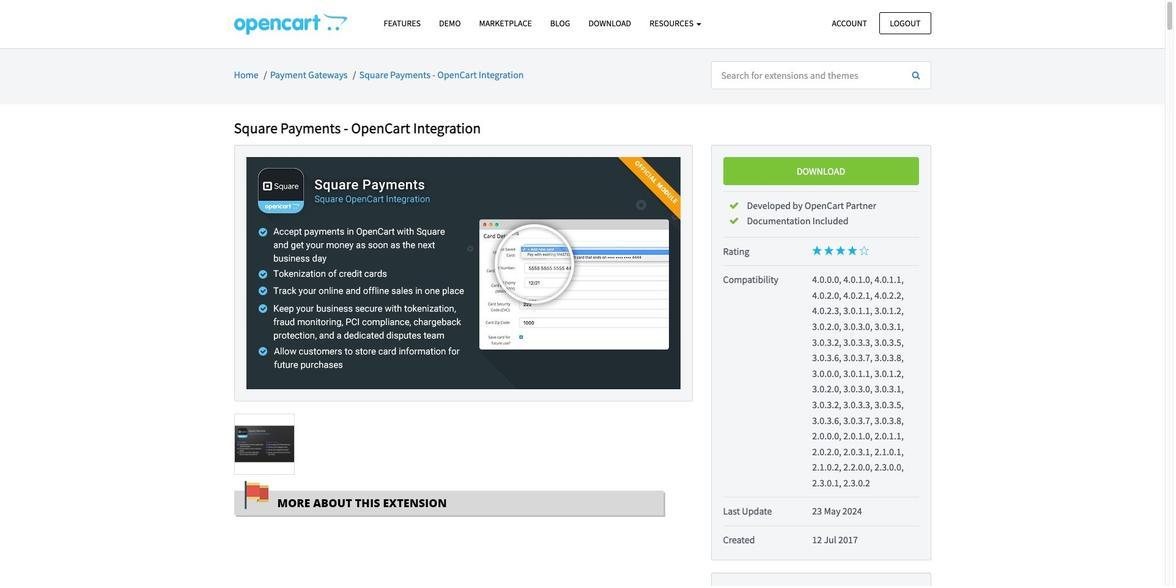 Task type: locate. For each thing, give the bounding box(es) containing it.
1 star light image from the left
[[813, 246, 823, 256]]

star light image
[[825, 246, 834, 256], [848, 246, 858, 256]]

0 horizontal spatial star light image
[[813, 246, 823, 256]]

0 horizontal spatial star light image
[[825, 246, 834, 256]]

1 horizontal spatial star light image
[[848, 246, 858, 256]]

search image
[[913, 71, 921, 79]]

star light image
[[813, 246, 823, 256], [836, 246, 846, 256]]

1 horizontal spatial star light image
[[836, 246, 846, 256]]

opencart - square payments - opencart integration image
[[234, 13, 347, 35]]

square payments - opencart integration image
[[246, 157, 681, 390]]

2 star light image from the left
[[848, 246, 858, 256]]



Task type: describe. For each thing, give the bounding box(es) containing it.
star light o image
[[860, 246, 870, 256]]

1 star light image from the left
[[825, 246, 834, 256]]

Search for extensions and themes text field
[[711, 61, 903, 89]]

2 star light image from the left
[[836, 246, 846, 256]]



Task type: vqa. For each thing, say whether or not it's contained in the screenshot.
Tax ID text box
no



